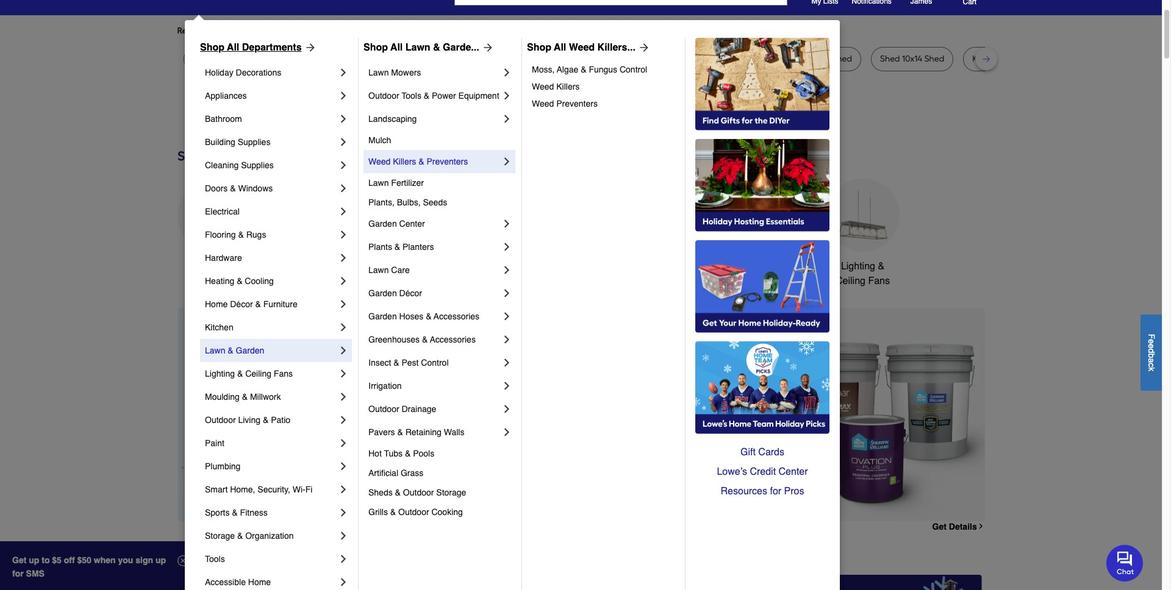 Task type: describe. For each thing, give the bounding box(es) containing it.
weed preventers
[[532, 99, 598, 109]]

paint
[[205, 439, 225, 449]]

find gifts for the diyer. image
[[696, 38, 830, 131]]

garden décor
[[369, 289, 422, 298]]

patio
[[271, 416, 291, 425]]

algae
[[557, 65, 579, 74]]

lawn & garden
[[205, 346, 264, 356]]

cleaning
[[205, 161, 239, 170]]

get for get up to $5 off $50 when you sign up for sms
[[12, 556, 26, 566]]

to
[[42, 556, 50, 566]]

home for accessible home
[[248, 578, 271, 588]]

lowe's wishes you and your family a happy hanukkah. image
[[177, 103, 985, 134]]

Search Query text field
[[455, 0, 732, 5]]

plumbing
[[205, 462, 241, 472]]

1 e from the top
[[1147, 339, 1157, 344]]

home décor & furniture link
[[205, 293, 338, 316]]

supplies for building supplies
[[238, 137, 271, 147]]

1 horizontal spatial preventers
[[557, 99, 598, 109]]

storage & organization
[[205, 532, 294, 541]]

irrigation
[[369, 381, 402, 391]]

chevron right image for insect & pest control
[[501, 357, 513, 369]]

pest
[[402, 358, 419, 368]]

sports
[[205, 508, 230, 518]]

mowers
[[391, 68, 421, 78]]

lighting & ceiling fans link
[[205, 363, 338, 386]]

storage
[[774, 54, 805, 64]]

when
[[94, 556, 116, 566]]

1 up from the left
[[29, 556, 39, 566]]

get up to 2 free select tools or batteries when you buy 1 with select purchases. image
[[180, 575, 434, 591]]

shop 25 days of deals by category image
[[177, 146, 985, 166]]

moss, algae & fungus control
[[532, 65, 648, 74]]

1 vertical spatial tools
[[205, 555, 225, 565]]

chevron right image inside get details link
[[978, 523, 985, 531]]

electrical
[[205, 207, 240, 217]]

kitchen for kitchen faucets
[[457, 261, 490, 272]]

plants, bulbs, seeds
[[369, 198, 447, 208]]

hot
[[369, 449, 382, 459]]

0 horizontal spatial lighting & ceiling fans
[[205, 369, 293, 379]]

chevron right image for moulding & millwork
[[338, 391, 350, 403]]

chevron right image for garden décor
[[501, 287, 513, 300]]

heating & cooling
[[205, 276, 274, 286]]

shop all lawn & garde...
[[364, 42, 479, 53]]

arrow right image
[[479, 42, 494, 54]]

up to 35 percent off select grills and accessories. image
[[728, 575, 983, 591]]

windows
[[238, 184, 273, 193]]

gift cards link
[[696, 443, 830, 463]]

recommended
[[177, 26, 236, 36]]

chevron right image for lawn & garden
[[338, 345, 350, 357]]

more for more suggestions for you
[[312, 26, 332, 36]]

cooking
[[432, 508, 463, 518]]

for left the pros
[[770, 486, 782, 497]]

appliances button
[[177, 179, 251, 274]]

departments
[[242, 42, 302, 53]]

10x14
[[903, 54, 923, 64]]

0 horizontal spatial lighting
[[205, 369, 235, 379]]

chevron right image for sports & fitness
[[338, 507, 350, 519]]

shop all lawn & garde... link
[[364, 40, 494, 55]]

chevron right image for lighting & ceiling fans
[[338, 368, 350, 380]]

wi-
[[293, 485, 306, 495]]

chevron right image for accessible home
[[338, 577, 350, 589]]

chevron right image for storage & organization
[[338, 530, 350, 543]]

0 horizontal spatial storage
[[205, 532, 235, 541]]

outdoor inside grills & outdoor cooking link
[[399, 508, 429, 518]]

all for lawn
[[391, 42, 403, 53]]

garden hoses & accessories
[[369, 312, 480, 322]]

f e e d b a c k
[[1147, 334, 1157, 372]]

pavers
[[369, 428, 395, 438]]

building
[[205, 137, 235, 147]]

grills
[[369, 508, 388, 518]]

paint link
[[205, 432, 338, 455]]

greenhouses
[[369, 335, 420, 345]]

lawn fertilizer link
[[369, 173, 513, 193]]

lowe's home team holiday picks. image
[[696, 342, 830, 435]]

kitchen faucets
[[457, 261, 527, 272]]

shop for shop all departments
[[200, 42, 225, 53]]

smart for smart home, security, wi-fi
[[205, 485, 228, 495]]

outdoor inside sheds & outdoor storage link
[[403, 488, 434, 498]]

weed for weed killers & preventers
[[369, 157, 391, 167]]

garden down kitchen link
[[236, 346, 264, 356]]

chevron right image for electrical
[[338, 206, 350, 218]]

killers for weed killers
[[557, 82, 580, 92]]

bathroom inside bathroom button
[[657, 261, 699, 272]]

chevron right image for outdoor tools & power equipment
[[501, 90, 513, 102]]

2 horizontal spatial arrow right image
[[963, 415, 975, 427]]

plants, bulbs, seeds link
[[369, 193, 513, 212]]

credit
[[750, 467, 776, 478]]

shed for shed
[[833, 54, 853, 64]]

arrow right image for shop all departments
[[302, 42, 316, 54]]

& inside "link"
[[426, 312, 432, 322]]

hardware link
[[205, 247, 338, 270]]

chevron right image for paint
[[338, 438, 350, 450]]

décor for lawn
[[399, 289, 422, 298]]

get for get details
[[933, 522, 947, 532]]

weed for weed killers
[[532, 82, 554, 92]]

chevron right image for flooring & rugs
[[338, 229, 350, 241]]

faucets
[[492, 261, 527, 272]]

lawn mowers
[[369, 68, 421, 78]]

cleaning supplies
[[205, 161, 274, 170]]

grills & outdoor cooking
[[369, 508, 463, 518]]

insect
[[369, 358, 391, 368]]

lawn mowers link
[[369, 61, 501, 84]]

artificial grass
[[369, 469, 424, 478]]

chevron right image for irrigation
[[501, 380, 513, 392]]

get details link
[[933, 522, 985, 532]]

hot tubs & pools link
[[369, 444, 513, 464]]

living
[[238, 416, 261, 425]]

chevron right image for garden center
[[501, 218, 513, 230]]

home for smart home
[[772, 261, 798, 272]]

shed for shed 10x14 shed
[[881, 54, 901, 64]]

fungus
[[589, 65, 618, 74]]

smart home, security, wi-fi link
[[205, 478, 338, 502]]

lawn up mowers
[[406, 42, 431, 53]]

plants & planters link
[[369, 236, 501, 259]]

ceiling inside lighting & ceiling fans
[[836, 276, 866, 287]]

chevron right image for bathroom
[[338, 113, 350, 125]]

1 vertical spatial fans
[[274, 369, 293, 379]]

details
[[950, 522, 978, 532]]

power
[[432, 91, 456, 101]]

1 horizontal spatial center
[[779, 467, 808, 478]]

lawn for lawn mowers
[[369, 68, 389, 78]]

f e e d b a c k button
[[1141, 315, 1163, 391]]

shop all departments link
[[200, 40, 316, 55]]

christmas decorations button
[[363, 179, 436, 289]]

1 vertical spatial home
[[205, 300, 228, 309]]

chevron right image for kitchen
[[338, 322, 350, 334]]

equipment
[[459, 91, 500, 101]]

décor for departments
[[230, 300, 253, 309]]

all for weed
[[554, 42, 567, 53]]

you for recommended searches for you
[[288, 26, 303, 36]]

plants & planters
[[369, 242, 434, 252]]

artificial grass link
[[369, 464, 513, 483]]

building supplies
[[205, 137, 271, 147]]

moulding
[[205, 392, 240, 402]]

chevron right image for cleaning supplies
[[338, 159, 350, 171]]

smart for smart home
[[743, 261, 769, 272]]

shop all departments
[[200, 42, 302, 53]]

decorations for christmas
[[373, 276, 426, 287]]

weed inside shop all weed killers... link
[[569, 42, 595, 53]]

chevron right image for smart home, security, wi-fi
[[338, 484, 350, 496]]

lighting & ceiling fans inside button
[[836, 261, 890, 287]]

sign
[[136, 556, 153, 566]]

scroll to item #3 image
[[686, 500, 715, 505]]

chevron right image for garden hoses & accessories
[[501, 311, 513, 323]]

lawn care link
[[369, 259, 501, 282]]

outdoor drainage
[[369, 405, 437, 414]]

lowe's credit center link
[[696, 463, 830, 482]]

chevron right image for hardware
[[338, 252, 350, 264]]

garden center link
[[369, 212, 501, 236]]

scroll to item #2 image
[[657, 500, 686, 505]]

holiday decorations
[[205, 68, 282, 78]]

landscaping
[[369, 114, 417, 124]]

recommended searches for you
[[177, 26, 303, 36]]

flooring & rugs link
[[205, 223, 338, 247]]

all for departments
[[227, 42, 239, 53]]

outdoor tools & power equipment
[[369, 91, 500, 101]]

security,
[[258, 485, 290, 495]]



Task type: vqa. For each thing, say whether or not it's contained in the screenshot.
Dimmers
no



Task type: locate. For each thing, give the bounding box(es) containing it.
smart home
[[743, 261, 798, 272]]

1 vertical spatial appliances
[[190, 261, 238, 272]]

kitchen
[[457, 261, 490, 272], [205, 323, 234, 333]]

arrow left image
[[404, 415, 417, 427]]

décor down heating & cooling on the left of the page
[[230, 300, 253, 309]]

1 horizontal spatial lighting
[[842, 261, 876, 272]]

shop all weed killers...
[[527, 42, 636, 53]]

2 horizontal spatial shop
[[527, 42, 552, 53]]

doors
[[205, 184, 228, 193]]

moss, algae & fungus control link
[[532, 61, 677, 78]]

outdoor
[[739, 54, 772, 64]]

doors & windows link
[[205, 177, 338, 200]]

shed left outdoor
[[717, 54, 737, 64]]

1 vertical spatial more
[[177, 544, 218, 563]]

garden inside "link"
[[369, 312, 397, 322]]

lawn for lawn & garden
[[205, 346, 225, 356]]

pools
[[413, 449, 435, 459]]

kitchen up "lawn & garden" at left bottom
[[205, 323, 234, 333]]

accessories up greenhouses & accessories link
[[434, 312, 480, 322]]

outdoor tools & power equipment link
[[369, 84, 501, 107]]

get left details at the bottom of page
[[933, 522, 947, 532]]

0 horizontal spatial tools
[[205, 555, 225, 565]]

recommended searches for you heading
[[177, 25, 985, 37]]

sports & fitness
[[205, 508, 268, 518]]

1 horizontal spatial up
[[156, 556, 166, 566]]

0 horizontal spatial up
[[29, 556, 39, 566]]

0 vertical spatial ceiling
[[836, 276, 866, 287]]

weed preventers link
[[532, 95, 677, 112]]

lawn up the 'moulding'
[[205, 346, 225, 356]]

shed left '10x14' at right
[[881, 54, 901, 64]]

greenhouses & accessories
[[369, 335, 476, 345]]

garden up greenhouses
[[369, 312, 397, 322]]

0 vertical spatial smart
[[743, 261, 769, 272]]

bathroom button
[[641, 179, 714, 274]]

shop down "recommended"
[[200, 42, 225, 53]]

0 horizontal spatial get
[[12, 556, 26, 566]]

lighting
[[842, 261, 876, 272], [205, 369, 235, 379]]

hardware
[[205, 253, 242, 263]]

0 horizontal spatial decorations
[[236, 68, 282, 78]]

0 horizontal spatial more
[[177, 544, 218, 563]]

0 vertical spatial more
[[312, 26, 332, 36]]

chevron right image for lawn mowers
[[501, 67, 513, 79]]

tools down mowers
[[402, 91, 422, 101]]

retaining
[[406, 428, 442, 438]]

outdoor inside outdoor tools & power equipment link
[[369, 91, 400, 101]]

appliances down holiday at the left
[[205, 91, 247, 101]]

chevron right image for weed killers & preventers
[[501, 156, 513, 168]]

shed right '10x14' at right
[[925, 54, 945, 64]]

1 horizontal spatial you
[[397, 26, 411, 36]]

decorations inside button
[[373, 276, 426, 287]]

1 horizontal spatial shop
[[364, 42, 388, 53]]

flooring
[[205, 230, 236, 240]]

shop for shop all lawn & garde...
[[364, 42, 388, 53]]

chevron right image for landscaping
[[501, 113, 513, 125]]

0 vertical spatial lighting & ceiling fans
[[836, 261, 890, 287]]

1 horizontal spatial décor
[[399, 289, 422, 298]]

lighting inside lighting & ceiling fans
[[842, 261, 876, 272]]

artificial
[[369, 469, 399, 478]]

weed for weed preventers
[[532, 99, 554, 109]]

0 vertical spatial preventers
[[557, 99, 598, 109]]

0 vertical spatial appliances
[[205, 91, 247, 101]]

0 horizontal spatial ceiling
[[245, 369, 272, 379]]

1 vertical spatial control
[[421, 358, 449, 368]]

2 shop from the left
[[364, 42, 388, 53]]

building supplies link
[[205, 131, 338, 154]]

you up shop all lawn & garde...
[[397, 26, 411, 36]]

resources for pros
[[721, 486, 805, 497]]

shop up toilet
[[527, 42, 552, 53]]

1 horizontal spatial ceiling
[[836, 276, 866, 287]]

accessories down 'garden hoses & accessories' "link"
[[430, 335, 476, 345]]

1 you from the left
[[288, 26, 303, 36]]

weed down the weed killers
[[532, 99, 554, 109]]

1 horizontal spatial arrow right image
[[636, 42, 650, 54]]

0 horizontal spatial you
[[288, 26, 303, 36]]

2 shed from the left
[[833, 54, 853, 64]]

chevron right image for appliances
[[338, 90, 350, 102]]

4 shed from the left
[[925, 54, 945, 64]]

2 e from the top
[[1147, 344, 1157, 349]]

bathroom inside bathroom link
[[205, 114, 242, 124]]

1 horizontal spatial killers
[[557, 82, 580, 92]]

3 shop from the left
[[527, 42, 552, 53]]

garden down plants,
[[369, 219, 397, 229]]

lawn left mowers
[[369, 68, 389, 78]]

mulch link
[[369, 131, 513, 150]]

chevron right image for tools
[[338, 554, 350, 566]]

1 shop from the left
[[200, 42, 225, 53]]

lawn up plants,
[[369, 178, 389, 188]]

bathroom link
[[205, 107, 338, 131]]

pavers & retaining walls
[[369, 428, 465, 438]]

accessories inside "link"
[[434, 312, 480, 322]]

outdoor down irrigation
[[369, 405, 400, 414]]

get details
[[933, 522, 978, 532]]

heating & cooling link
[[205, 270, 338, 293]]

mulch
[[369, 135, 391, 145]]

more for more great deals
[[177, 544, 218, 563]]

smart home, security, wi-fi
[[205, 485, 313, 495]]

weed inside weed killers link
[[532, 82, 554, 92]]

0 vertical spatial kitchen
[[457, 261, 490, 272]]

for up departments
[[276, 26, 287, 36]]

tools
[[402, 91, 422, 101], [205, 555, 225, 565]]

1 vertical spatial ceiling
[[245, 369, 272, 379]]

doors & windows
[[205, 184, 273, 193]]

0 horizontal spatial killers
[[393, 157, 416, 167]]

2 horizontal spatial all
[[554, 42, 567, 53]]

pros
[[785, 486, 805, 497]]

0 vertical spatial storage
[[437, 488, 466, 498]]

organization
[[245, 532, 294, 541]]

outdoor down sheds & outdoor storage
[[399, 508, 429, 518]]

accessible home link
[[205, 571, 338, 591]]

0 horizontal spatial fans
[[274, 369, 293, 379]]

outdoor for outdoor drainage
[[369, 405, 400, 414]]

shed outdoor storage
[[717, 54, 805, 64]]

up left to
[[29, 556, 39, 566]]

home décor & furniture
[[205, 300, 298, 309]]

grass
[[401, 469, 424, 478]]

get up to $5 off $50 when you sign up for sms
[[12, 556, 166, 579]]

smart inside button
[[743, 261, 769, 272]]

for right suggestions
[[384, 26, 395, 36]]

kitchen left faucets
[[457, 261, 490, 272]]

chevron right image for building supplies
[[338, 136, 350, 148]]

accessible home
[[205, 578, 271, 588]]

1 horizontal spatial tools
[[402, 91, 422, 101]]

1 vertical spatial get
[[12, 556, 26, 566]]

cleaning supplies link
[[205, 154, 338, 177]]

1 all from the left
[[227, 42, 239, 53]]

supplies for cleaning supplies
[[241, 161, 274, 170]]

all down the recommended searches for you
[[227, 42, 239, 53]]

d
[[1147, 349, 1157, 354]]

killers down algae
[[557, 82, 580, 92]]

control down greenhouses & accessories link
[[421, 358, 449, 368]]

décor down christmas decorations
[[399, 289, 422, 298]]

0 horizontal spatial center
[[399, 219, 425, 229]]

chat invite button image
[[1107, 545, 1144, 582]]

moss,
[[532, 65, 555, 74]]

0 vertical spatial center
[[399, 219, 425, 229]]

for inside get up to $5 off $50 when you sign up for sms
[[12, 569, 24, 579]]

0 vertical spatial supplies
[[238, 137, 271, 147]]

storage up cooking
[[437, 488, 466, 498]]

2 you from the left
[[397, 26, 411, 36]]

all up algae
[[554, 42, 567, 53]]

weed killers
[[532, 82, 580, 92]]

outdoor down the 'moulding'
[[205, 416, 236, 425]]

0 horizontal spatial smart
[[205, 485, 228, 495]]

lighting & ceiling fans
[[836, 261, 890, 287], [205, 369, 293, 379]]

1 horizontal spatial fans
[[869, 276, 890, 287]]

1 vertical spatial killers
[[393, 157, 416, 167]]

pavers & retaining walls link
[[369, 421, 501, 444]]

more up accessible
[[177, 544, 218, 563]]

& inside lighting & ceiling fans
[[878, 261, 885, 272]]

weed down mulch
[[369, 157, 391, 167]]

decorations for holiday
[[236, 68, 282, 78]]

outdoor up 'landscaping'
[[369, 91, 400, 101]]

1 shed from the left
[[717, 54, 737, 64]]

shed for shed outdoor storage
[[717, 54, 737, 64]]

b
[[1147, 354, 1157, 358]]

resources
[[721, 486, 768, 497]]

0 horizontal spatial décor
[[230, 300, 253, 309]]

chevron right image for pavers & retaining walls
[[501, 427, 513, 439]]

chevron right image for home décor & furniture
[[338, 298, 350, 311]]

0 horizontal spatial control
[[421, 358, 449, 368]]

outdoor up grills & outdoor cooking
[[403, 488, 434, 498]]

supplies inside building supplies link
[[238, 137, 271, 147]]

1 vertical spatial storage
[[205, 532, 235, 541]]

1 horizontal spatial smart
[[743, 261, 769, 272]]

outdoor inside outdoor drainage link
[[369, 405, 400, 414]]

$5
[[52, 556, 62, 566]]

christmas decorations
[[373, 261, 426, 287]]

1 vertical spatial preventers
[[427, 157, 468, 167]]

1 horizontal spatial control
[[620, 65, 648, 74]]

seeds
[[423, 198, 447, 208]]

chevron right image for holiday decorations
[[338, 67, 350, 79]]

fans inside lighting & ceiling fans
[[869, 276, 890, 287]]

None search field
[[455, 0, 788, 17]]

shop all weed killers... link
[[527, 40, 650, 55]]

weed down moss,
[[532, 82, 554, 92]]

you for more suggestions for you
[[397, 26, 411, 36]]

1 horizontal spatial kitchen
[[457, 261, 490, 272]]

supplies up windows
[[241, 161, 274, 170]]

storage down sports
[[205, 532, 235, 541]]

1 vertical spatial supplies
[[241, 161, 274, 170]]

0 horizontal spatial all
[[227, 42, 239, 53]]

1 horizontal spatial lighting & ceiling fans
[[836, 261, 890, 287]]

shop for shop all weed killers...
[[527, 42, 552, 53]]

1 horizontal spatial get
[[933, 522, 947, 532]]

up right sign
[[156, 556, 166, 566]]

chevron right image for greenhouses & accessories
[[501, 334, 513, 346]]

free same-day delivery when you order 1 gallon or more of paint by 2 p m. image
[[394, 308, 985, 522]]

lighting & ceiling fans button
[[827, 179, 900, 289]]

$50
[[77, 556, 91, 566]]

all up lawn mowers
[[391, 42, 403, 53]]

0 horizontal spatial arrow right image
[[302, 42, 316, 54]]

insect & pest control link
[[369, 352, 501, 375]]

killers for weed killers & preventers
[[393, 157, 416, 167]]

arrow right image
[[302, 42, 316, 54], [636, 42, 650, 54], [963, 415, 975, 427]]

0 vertical spatial fans
[[869, 276, 890, 287]]

you up departments
[[288, 26, 303, 36]]

lawn for lawn care
[[369, 265, 389, 275]]

0 horizontal spatial home
[[205, 300, 228, 309]]

more left suggestions
[[312, 26, 332, 36]]

supplies
[[238, 137, 271, 147], [241, 161, 274, 170]]

outdoor
[[369, 91, 400, 101], [369, 405, 400, 414], [205, 416, 236, 425], [403, 488, 434, 498], [399, 508, 429, 518]]

more inside recommended searches for you heading
[[312, 26, 332, 36]]

shed 10x14 shed
[[881, 54, 945, 64]]

1 vertical spatial center
[[779, 467, 808, 478]]

chevron right image for lawn care
[[501, 264, 513, 276]]

0 vertical spatial killers
[[557, 82, 580, 92]]

weed inside "weed killers & preventers" link
[[369, 157, 391, 167]]

appliances up heating
[[190, 261, 238, 272]]

rugs
[[246, 230, 266, 240]]

supplies inside cleaning supplies link
[[241, 161, 274, 170]]

decorations
[[236, 68, 282, 78], [373, 276, 426, 287]]

resources for pros link
[[696, 482, 830, 502]]

chevron right image for heating & cooling
[[338, 275, 350, 287]]

0 vertical spatial decorations
[[236, 68, 282, 78]]

killers up fertilizer
[[393, 157, 416, 167]]

outdoor for outdoor tools & power equipment
[[369, 91, 400, 101]]

shed
[[717, 54, 737, 64], [833, 54, 853, 64], [881, 54, 901, 64], [925, 54, 945, 64]]

all
[[227, 42, 239, 53], [391, 42, 403, 53], [554, 42, 567, 53]]

ceiling inside lighting & ceiling fans link
[[245, 369, 272, 379]]

chevron right image for doors & windows
[[338, 182, 350, 195]]

get up "sms"
[[12, 556, 26, 566]]

1 vertical spatial lighting
[[205, 369, 235, 379]]

0 vertical spatial décor
[[399, 289, 422, 298]]

chevron right image for outdoor drainage
[[501, 403, 513, 416]]

bulbs,
[[397, 198, 421, 208]]

for left "sms"
[[12, 569, 24, 579]]

decorations down shop all departments link
[[236, 68, 282, 78]]

arrow right image inside shop all departments link
[[302, 42, 316, 54]]

0 vertical spatial bathroom
[[205, 114, 242, 124]]

outdoor drainage link
[[369, 398, 501, 421]]

get your home holiday-ready. image
[[696, 240, 830, 333]]

1 vertical spatial décor
[[230, 300, 253, 309]]

accessible
[[205, 578, 246, 588]]

0 vertical spatial lighting
[[842, 261, 876, 272]]

holiday hosting essentials. image
[[696, 139, 830, 232]]

home inside button
[[772, 261, 798, 272]]

up to 25 percent off select small appliances. image
[[454, 575, 709, 591]]

1 vertical spatial decorations
[[373, 276, 426, 287]]

garden down lawn care
[[369, 289, 397, 298]]

shed right storage
[[833, 54, 853, 64]]

e up b
[[1147, 344, 1157, 349]]

suggestions
[[334, 26, 382, 36]]

tubs
[[384, 449, 403, 459]]

preventers down the weed killers
[[557, 99, 598, 109]]

get inside get up to $5 off $50 when you sign up for sms
[[12, 556, 26, 566]]

fertilizer
[[391, 178, 424, 188]]

hardie board
[[638, 54, 689, 64]]

supplies up cleaning supplies
[[238, 137, 271, 147]]

garden for garden center
[[369, 219, 397, 229]]

0 horizontal spatial preventers
[[427, 157, 468, 167]]

shop down more suggestions for you link
[[364, 42, 388, 53]]

home,
[[230, 485, 255, 495]]

center up the pros
[[779, 467, 808, 478]]

control down hardie
[[620, 65, 648, 74]]

kitchen inside button
[[457, 261, 490, 272]]

2 horizontal spatial home
[[772, 261, 798, 272]]

searches
[[238, 26, 274, 36]]

chevron right image for plumbing
[[338, 461, 350, 473]]

0 horizontal spatial kitchen
[[205, 323, 234, 333]]

irrigation link
[[369, 375, 501, 398]]

0 vertical spatial tools
[[402, 91, 422, 101]]

3 shed from the left
[[881, 54, 901, 64]]

chevron right image for outdoor living & patio
[[338, 414, 350, 427]]

1 vertical spatial smart
[[205, 485, 228, 495]]

lawn & garden link
[[205, 339, 338, 363]]

toilet
[[528, 54, 549, 64]]

1 horizontal spatial home
[[248, 578, 271, 588]]

smart home button
[[734, 179, 807, 274]]

2 up from the left
[[156, 556, 166, 566]]

1 vertical spatial lighting & ceiling fans
[[205, 369, 293, 379]]

insect & pest control
[[369, 358, 449, 368]]

25 days of deals. don't miss deals every day. same-day delivery on in-stock orders placed by 2 p m. image
[[177, 308, 374, 522]]

0 horizontal spatial bathroom
[[205, 114, 242, 124]]

decorations down care
[[373, 276, 426, 287]]

tools up accessible
[[205, 555, 225, 565]]

1 horizontal spatial storage
[[437, 488, 466, 498]]

2 all from the left
[[391, 42, 403, 53]]

0 vertical spatial accessories
[[434, 312, 480, 322]]

1 vertical spatial kitchen
[[205, 323, 234, 333]]

chevron right image
[[501, 67, 513, 79], [501, 90, 513, 102], [338, 113, 350, 125], [338, 136, 350, 148], [501, 156, 513, 168], [338, 182, 350, 195], [338, 252, 350, 264], [501, 264, 513, 276], [501, 311, 513, 323], [338, 322, 350, 334], [338, 345, 350, 357], [501, 357, 513, 369], [338, 414, 350, 427], [501, 427, 513, 439], [338, 438, 350, 450], [338, 461, 350, 473], [338, 577, 350, 589]]

weed killers link
[[532, 78, 677, 95]]

preventers down mulch link
[[427, 157, 468, 167]]

kitchen link
[[205, 316, 338, 339]]

arrow right image for shop all weed killers...
[[636, 42, 650, 54]]

1 vertical spatial accessories
[[430, 335, 476, 345]]

1 horizontal spatial bathroom
[[657, 261, 699, 272]]

appliances inside button
[[190, 261, 238, 272]]

0 vertical spatial get
[[933, 522, 947, 532]]

lawn for lawn fertilizer
[[369, 178, 389, 188]]

1 horizontal spatial more
[[312, 26, 332, 36]]

0 vertical spatial home
[[772, 261, 798, 272]]

2 vertical spatial home
[[248, 578, 271, 588]]

kitchen for kitchen
[[205, 323, 234, 333]]

3 all from the left
[[554, 42, 567, 53]]

smart
[[743, 261, 769, 272], [205, 485, 228, 495]]

garden for garden hoses & accessories
[[369, 312, 397, 322]]

arrow right image inside shop all weed killers... link
[[636, 42, 650, 54]]

weed up quikrete
[[569, 42, 595, 53]]

e up d
[[1147, 339, 1157, 344]]

0 horizontal spatial shop
[[200, 42, 225, 53]]

flooring & rugs
[[205, 230, 266, 240]]

lawn left care
[[369, 265, 389, 275]]

garden for garden décor
[[369, 289, 397, 298]]

fitness
[[240, 508, 268, 518]]

outdoor for outdoor living & patio
[[205, 416, 236, 425]]

1 horizontal spatial decorations
[[373, 276, 426, 287]]

moulding & millwork link
[[205, 386, 338, 409]]

chevron right image for plants & planters
[[501, 241, 513, 253]]

center down bulbs,
[[399, 219, 425, 229]]

outdoor inside outdoor living & patio link
[[205, 416, 236, 425]]

1 horizontal spatial all
[[391, 42, 403, 53]]

1 vertical spatial bathroom
[[657, 261, 699, 272]]

chevron right image
[[338, 67, 350, 79], [338, 90, 350, 102], [501, 113, 513, 125], [338, 159, 350, 171], [338, 206, 350, 218], [501, 218, 513, 230], [338, 229, 350, 241], [501, 241, 513, 253], [338, 275, 350, 287], [501, 287, 513, 300], [338, 298, 350, 311], [501, 334, 513, 346], [338, 368, 350, 380], [501, 380, 513, 392], [338, 391, 350, 403], [501, 403, 513, 416], [338, 484, 350, 496], [338, 507, 350, 519], [978, 523, 985, 531], [338, 530, 350, 543], [338, 554, 350, 566]]

cards
[[759, 447, 785, 458]]

0 vertical spatial control
[[620, 65, 648, 74]]



